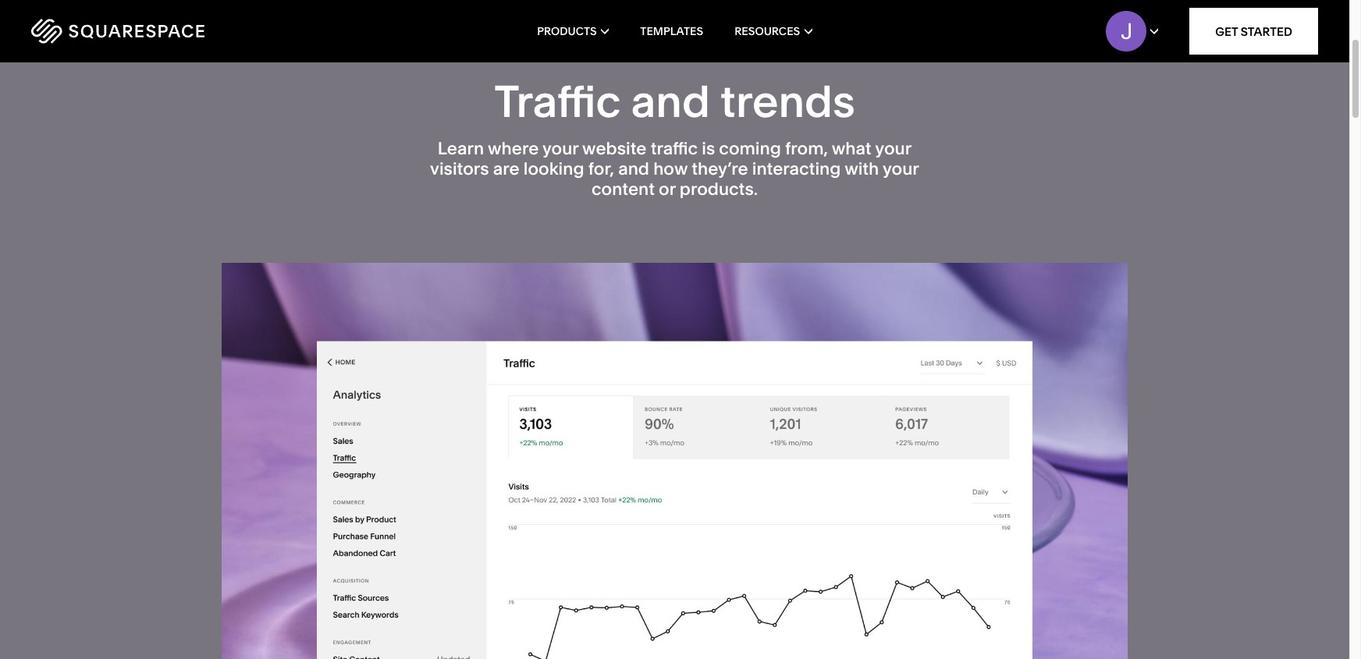 Task type: locate. For each thing, give the bounding box(es) containing it.
and right for, at the left top
[[619, 158, 650, 180]]

from,
[[786, 138, 828, 159]]

traffic and trends
[[494, 75, 856, 128]]

traffic
[[494, 75, 621, 128]]

squarespace logo link
[[31, 19, 289, 44]]

what
[[832, 138, 872, 159]]

visitors
[[430, 158, 489, 180]]

squarespace logo image
[[31, 19, 205, 44]]

1 vertical spatial and
[[619, 158, 650, 180]]

and up traffic
[[631, 75, 711, 128]]

products
[[537, 24, 597, 38]]

interacting
[[753, 158, 841, 180]]

products button
[[537, 0, 609, 62]]

templates
[[640, 24, 704, 38]]

and
[[631, 75, 711, 128], [619, 158, 650, 180]]

your left for, at the left top
[[543, 138, 579, 159]]

where
[[488, 138, 539, 159]]

started
[[1241, 24, 1293, 39]]

content
[[592, 179, 655, 200]]

analytics ui image
[[317, 342, 1033, 660]]

traffic
[[651, 138, 698, 159]]

for,
[[589, 158, 615, 180]]

learn
[[438, 138, 484, 159]]

products.
[[680, 179, 758, 200]]

your
[[543, 138, 579, 159], [876, 138, 912, 159], [883, 158, 920, 180]]

get started link
[[1190, 8, 1319, 55]]

or
[[659, 179, 676, 200]]



Task type: describe. For each thing, give the bounding box(es) containing it.
learn where your website traffic is coming from, what your visitors are looking for, and how they're interacting with your content or products.
[[430, 138, 920, 200]]

resources button
[[735, 0, 813, 62]]

0 vertical spatial and
[[631, 75, 711, 128]]

looking
[[524, 158, 585, 180]]

coming
[[719, 138, 781, 159]]

get
[[1216, 24, 1239, 39]]

they're
[[692, 158, 749, 180]]

resources
[[735, 24, 801, 38]]

get started
[[1216, 24, 1293, 39]]

your right with
[[883, 158, 920, 180]]

your right "what"
[[876, 138, 912, 159]]

trends
[[721, 75, 856, 128]]

templates link
[[640, 0, 704, 62]]

how
[[654, 158, 688, 180]]

are
[[493, 158, 520, 180]]

with
[[845, 158, 879, 180]]

and inside learn where your website traffic is coming from, what your visitors are looking for, and how they're interacting with your content or products.
[[619, 158, 650, 180]]

website
[[583, 138, 647, 159]]

is
[[702, 138, 715, 159]]



Task type: vqa. For each thing, say whether or not it's contained in the screenshot.
and
yes



